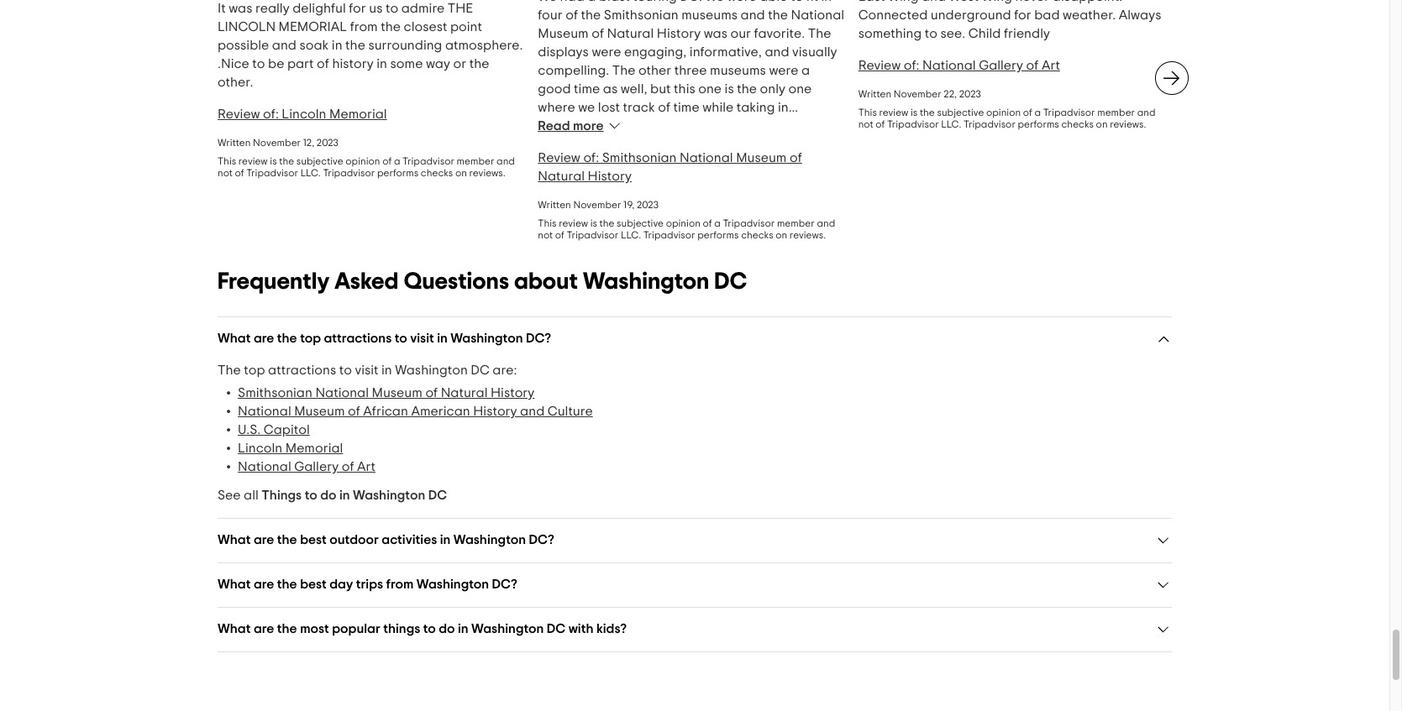Task type: locate. For each thing, give the bounding box(es) containing it.
0 vertical spatial was
[[229, 2, 253, 15]]

subjective down 12,
[[296, 156, 343, 166]]

wing
[[888, 0, 919, 3], [982, 0, 1013, 3]]

was inside the it was really delighful for us to admire the lincoln memorial from the closest point possible and  soak in the surrounding atmosphere. .nice to be part of history in some way or the other.
[[229, 2, 253, 15]]

capitol
[[264, 424, 310, 437]]

in down "questions"
[[437, 332, 448, 345]]

museum down taking
[[736, 151, 787, 165]]

2 what from the top
[[218, 534, 251, 547]]

smithsonian up 19,
[[602, 151, 677, 165]]

0 vertical spatial subjective
[[937, 108, 984, 118]]

4 are from the top
[[254, 623, 274, 636]]

review inside written november 19, 2023 this review is the subjective opinion of a tripadvisor member and not of tripadvisor llc. tripadvisor performs checks on reviews.
[[559, 218, 588, 229]]

washington up are:
[[451, 332, 523, 345]]

the up u.s.
[[218, 364, 241, 377]]

museum up "displays"
[[538, 27, 589, 40]]

2 we from the left
[[705, 0, 724, 3]]

a for review of: national gallery of art
[[1035, 108, 1041, 118]]

2 vertical spatial not
[[538, 230, 553, 240]]

natural up engaging,
[[607, 27, 654, 40]]

east wing and west wing never disappoint. connected underground for bad weather. always something to see. child friendly
[[859, 0, 1162, 40]]

0 horizontal spatial review
[[239, 156, 268, 166]]

national museum of african american history and culture link
[[238, 405, 593, 418]]

0 vertical spatial of:
[[904, 59, 920, 72]]

0 horizontal spatial llc.
[[301, 168, 321, 178]]

what are the top attractions to visit in washington dc? button
[[218, 331, 1172, 348]]

things
[[262, 489, 302, 503]]

1 vertical spatial natural
[[538, 170, 585, 183]]

what for what are the best outdoor activities in washington dc?
[[218, 534, 251, 547]]

what inside what are the top attractions to visit in washington dc? dropdown button
[[218, 332, 251, 345]]

something
[[859, 27, 922, 40]]

natural inside 'we had a blast touring dc.  we were able to fit in four of the smithsonian museums and the national museum of natural history was our favorite.  the displays were engaging, informative, and visually compelling.  the other three museums were a good time as well, but this one is the only one where we lost track of time while taking in everything.'
[[607, 27, 654, 40]]

one right only
[[789, 82, 812, 96]]

next image
[[1162, 68, 1182, 88]]

opinion down review of: smithsonian national museum of natural history link
[[666, 218, 701, 229]]

asked
[[335, 271, 399, 294]]

reviews. inside written november 12, 2023 this review is the subjective opinion of a tripadvisor member and not of tripadvisor llc. tripadvisor performs checks on reviews.
[[469, 168, 506, 178]]

attractions up capitol
[[268, 364, 336, 377]]

to left the be
[[252, 57, 265, 71]]

national gallery of art link
[[238, 461, 376, 474]]

1 vertical spatial of:
[[263, 108, 279, 121]]

1 horizontal spatial november
[[573, 200, 621, 210]]

review for review of: smithsonian national museum of natural history
[[559, 218, 588, 229]]

not inside written november 19, 2023 this review is the subjective opinion of a tripadvisor member and not of tripadvisor llc. tripadvisor performs checks on reviews.
[[538, 230, 553, 240]]

was inside 'we had a blast touring dc.  we were able to fit in four of the smithsonian museums and the national museum of natural history was our favorite.  the displays were engaging, informative, and visually compelling.  the other three museums were a good time as well, but this one is the only one where we lost track of time while taking in everything.'
[[704, 27, 728, 40]]

subjective inside written november 19, 2023 this review is the subjective opinion of a tripadvisor member and not of tripadvisor llc. tripadvisor performs checks on reviews.
[[617, 218, 664, 229]]

0 vertical spatial not
[[859, 119, 874, 129]]

november inside written november 12, 2023 this review is the subjective opinion of a tripadvisor member and not of tripadvisor llc. tripadvisor performs checks on reviews.
[[253, 138, 301, 148]]

what inside what are the best outdoor activities in washington dc? dropdown button
[[218, 534, 251, 547]]

written down other.
[[218, 138, 251, 148]]

checks inside written november 22, 2023 this review is the subjective opinion of a tripadvisor member and not of tripadvisor llc. tripadvisor performs checks on reviews.
[[1062, 119, 1094, 129]]

1 vertical spatial performs
[[377, 168, 419, 178]]

2 horizontal spatial the
[[808, 27, 832, 40]]

we right the dc.
[[705, 0, 724, 3]]

1 horizontal spatial we
[[705, 0, 724, 3]]

best inside "what are the best day trips from washington dc?" dropdown button
[[300, 578, 327, 592]]

to up smithsonian national museum of natural history link
[[339, 364, 352, 377]]

east
[[859, 0, 885, 3]]

1 horizontal spatial from
[[386, 578, 414, 592]]

member
[[1098, 108, 1135, 118], [457, 156, 494, 166], [777, 218, 815, 229]]

from down us
[[350, 20, 378, 34]]

our
[[731, 27, 751, 40]]

november
[[894, 89, 942, 99], [253, 138, 301, 148], [573, 200, 621, 210]]

0 horizontal spatial do
[[320, 489, 337, 503]]

2023 for national
[[959, 89, 981, 99]]

1 horizontal spatial member
[[777, 218, 815, 229]]

2 horizontal spatial reviews.
[[1110, 119, 1147, 129]]

2 vertical spatial this
[[538, 218, 557, 229]]

2 vertical spatial november
[[573, 200, 621, 210]]

2 vertical spatial smithsonian
[[238, 387, 313, 400]]

november inside written november 19, 2023 this review is the subjective opinion of a tripadvisor member and not of tripadvisor llc. tripadvisor performs checks on reviews.
[[573, 200, 621, 210]]

it was really delighful for us to admire the lincoln memorial from the closest point possible and  soak in the surrounding atmosphere. .nice to be part of history in some way or the other.
[[218, 2, 523, 89]]

llc. for lincoln
[[301, 168, 321, 178]]

not
[[859, 119, 874, 129], [218, 168, 233, 178], [538, 230, 553, 240]]

one up while
[[699, 82, 722, 96]]

the inside written november 19, 2023 this review is the subjective opinion of a tripadvisor member and not of tripadvisor llc. tripadvisor performs checks on reviews.
[[600, 218, 615, 229]]

this inside written november 19, 2023 this review is the subjective opinion of a tripadvisor member and not of tripadvisor llc. tripadvisor performs checks on reviews.
[[538, 218, 557, 229]]

dc left are:
[[471, 364, 490, 377]]

on for review of: lincoln memorial
[[455, 168, 467, 178]]

1 vertical spatial from
[[386, 578, 414, 592]]

a inside written november 19, 2023 this review is the subjective opinion of a tripadvisor member and not of tripadvisor llc. tripadvisor performs checks on reviews.
[[714, 218, 721, 229]]

what inside what are the most popular things to do in washington dc with kids? dropdown button
[[218, 623, 251, 636]]

art down friendly on the right
[[1042, 59, 1060, 72]]

subjective inside written november 22, 2023 this review is the subjective opinion of a tripadvisor member and not of tripadvisor llc. tripadvisor performs checks on reviews.
[[937, 108, 984, 118]]

performs for memorial
[[377, 168, 419, 178]]

bad
[[1035, 8, 1060, 22]]

attractions up the top attractions to visit in washington dc are:
[[324, 332, 392, 345]]

delighful
[[293, 2, 346, 15]]

on
[[1096, 119, 1108, 129], [455, 168, 467, 178], [776, 230, 788, 240]]

are down all
[[254, 534, 274, 547]]

opinion for national
[[666, 218, 701, 229]]

1 vertical spatial opinion
[[346, 156, 380, 166]]

more
[[573, 119, 604, 133]]

smithsonian
[[604, 8, 679, 22], [602, 151, 677, 165], [238, 387, 313, 400]]

1 horizontal spatial do
[[439, 623, 455, 636]]

2 horizontal spatial this
[[859, 108, 877, 118]]

opinion down review of: national gallery of art
[[987, 108, 1021, 118]]

on inside written november 22, 2023 this review is the subjective opinion of a tripadvisor member and not of tripadvisor llc. tripadvisor performs checks on reviews.
[[1096, 119, 1108, 129]]

museums
[[682, 8, 738, 22], [710, 64, 766, 77]]

washington up the american
[[395, 364, 468, 377]]

smithsonian up "u.s. capitol" link
[[238, 387, 313, 400]]

0 horizontal spatial on
[[455, 168, 467, 178]]

was
[[229, 2, 253, 15], [704, 27, 728, 40]]

4 what from the top
[[218, 623, 251, 636]]

1 horizontal spatial time
[[674, 101, 700, 114]]

written inside written november 19, 2023 this review is the subjective opinion of a tripadvisor member and not of tripadvisor llc. tripadvisor performs checks on reviews.
[[538, 200, 571, 210]]

other.
[[218, 76, 253, 89]]

day
[[330, 578, 353, 592]]

performs inside written november 19, 2023 this review is the subjective opinion of a tripadvisor member and not of tripadvisor llc. tripadvisor performs checks on reviews.
[[698, 230, 739, 240]]

2 wing from the left
[[982, 0, 1013, 3]]

review down read
[[538, 151, 581, 165]]

museums down the informative,
[[710, 64, 766, 77]]

natural down read
[[538, 170, 585, 183]]

is
[[725, 82, 734, 96], [911, 108, 918, 118], [270, 156, 277, 166], [590, 218, 597, 229]]

1 vertical spatial memorial
[[285, 442, 343, 455]]

1 horizontal spatial of:
[[584, 151, 599, 165]]

attractions
[[324, 332, 392, 345], [268, 364, 336, 377]]

checks inside written november 12, 2023 this review is the subjective opinion of a tripadvisor member and not of tripadvisor llc. tripadvisor performs checks on reviews.
[[421, 168, 453, 178]]

review inside written november 22, 2023 this review is the subjective opinion of a tripadvisor member and not of tripadvisor llc. tripadvisor performs checks on reviews.
[[879, 108, 909, 118]]

2023 right 19,
[[637, 200, 659, 210]]

review inside review of: smithsonian national museum of natural history
[[538, 151, 581, 165]]

in right soak
[[332, 39, 342, 52]]

is inside 'we had a blast touring dc.  we were able to fit in four of the smithsonian museums and the national museum of natural history was our favorite.  the displays were engaging, informative, and visually compelling.  the other three museums were a good time as well, but this one is the only one where we lost track of time while taking in everything.'
[[725, 82, 734, 96]]

are left most
[[254, 623, 274, 636]]

to right us
[[386, 2, 398, 15]]

subjective down 22,
[[937, 108, 984, 118]]

1 one from the left
[[699, 82, 722, 96]]

best inside what are the best outdoor activities in washington dc? dropdown button
[[300, 534, 327, 547]]

0 vertical spatial on
[[1096, 119, 1108, 129]]

2023 inside written november 19, 2023 this review is the subjective opinion of a tripadvisor member and not of tripadvisor llc. tripadvisor performs checks on reviews.
[[637, 200, 659, 210]]

memorial
[[329, 108, 387, 121], [285, 442, 343, 455]]

0 vertical spatial november
[[894, 89, 942, 99]]

subjective down 19,
[[617, 218, 664, 229]]

1 are from the top
[[254, 332, 274, 345]]

this for review of: lincoln memorial
[[218, 156, 236, 166]]

opinion inside written november 12, 2023 this review is the subjective opinion of a tripadvisor member and not of tripadvisor llc. tripadvisor performs checks on reviews.
[[346, 156, 380, 166]]

1 horizontal spatial on
[[776, 230, 788, 240]]

a inside written november 22, 2023 this review is the subjective opinion of a tripadvisor member and not of tripadvisor llc. tripadvisor performs checks on reviews.
[[1035, 108, 1041, 118]]

november inside written november 22, 2023 this review is the subjective opinion of a tripadvisor member and not of tripadvisor llc. tripadvisor performs checks on reviews.
[[894, 89, 942, 99]]

review down other.
[[218, 108, 260, 121]]

0 horizontal spatial review
[[218, 108, 260, 121]]

not for review of: national gallery of art
[[859, 119, 874, 129]]

0 horizontal spatial written
[[218, 138, 251, 148]]

the
[[808, 27, 832, 40], [612, 64, 636, 77], [218, 364, 241, 377]]

2023 inside written november 22, 2023 this review is the subjective opinion of a tripadvisor member and not of tripadvisor llc. tripadvisor performs checks on reviews.
[[959, 89, 981, 99]]

of: inside review of: smithsonian national museum of natural history
[[584, 151, 599, 165]]

written november 22, 2023 this review is the subjective opinion of a tripadvisor member and not of tripadvisor llc. tripadvisor performs checks on reviews.
[[859, 89, 1156, 129]]

for
[[349, 2, 366, 15], [1015, 8, 1032, 22]]

llc. down 12,
[[301, 168, 321, 178]]

favorite.
[[754, 27, 805, 40]]

2 horizontal spatial written
[[859, 89, 892, 99]]

of inside the it was really delighful for us to admire the lincoln memorial from the closest point possible and  soak in the surrounding atmosphere. .nice to be part of history in some way or the other.
[[317, 57, 329, 71]]

0 vertical spatial review
[[879, 108, 909, 118]]

we
[[578, 101, 595, 114]]

top up the top attractions to visit in washington dc are:
[[300, 332, 321, 345]]

are left day
[[254, 578, 274, 592]]

are for what are the most popular things to do in washington dc with kids?
[[254, 623, 274, 636]]

never
[[1016, 0, 1050, 3]]

museum inside review of: smithsonian national museum of natural history
[[736, 151, 787, 165]]

0 vertical spatial natural
[[607, 27, 654, 40]]

u.s. capitol link
[[238, 424, 310, 437]]

what for what are the most popular things to do in washington dc with kids?
[[218, 623, 251, 636]]

this inside written november 12, 2023 this review is the subjective opinion of a tripadvisor member and not of tripadvisor llc. tripadvisor performs checks on reviews.
[[218, 156, 236, 166]]

gallery inside "smithsonian national museum of natural history national museum of african american history and culture u.s. capitol lincoln memorial national gallery of art"
[[294, 461, 339, 474]]

2023 right 22,
[[959, 89, 981, 99]]

what for what are the top attractions to visit in washington dc?
[[218, 332, 251, 345]]

of: for lincoln
[[263, 108, 279, 121]]

but
[[650, 82, 671, 96]]

1 horizontal spatial top
[[300, 332, 321, 345]]

part
[[287, 57, 314, 71]]

subjective
[[937, 108, 984, 118], [296, 156, 343, 166], [617, 218, 664, 229]]

smithsonian down touring
[[604, 8, 679, 22]]

2 vertical spatial reviews.
[[790, 230, 826, 240]]

review of: national gallery of art link
[[859, 59, 1060, 72]]

llc. down 19,
[[621, 230, 641, 240]]

top up u.s.
[[244, 364, 265, 377]]

opinion inside written november 19, 2023 this review is the subjective opinion of a tripadvisor member and not of tripadvisor llc. tripadvisor performs checks on reviews.
[[666, 218, 701, 229]]

checks
[[1062, 119, 1094, 129], [421, 168, 453, 178], [741, 230, 774, 240]]

visit inside dropdown button
[[410, 332, 434, 345]]

performs
[[1018, 119, 1060, 129], [377, 168, 419, 178], [698, 230, 739, 240]]

are for what are the best outdoor activities in washington dc?
[[254, 534, 274, 547]]

2 vertical spatial review
[[538, 151, 581, 165]]

1 vertical spatial not
[[218, 168, 233, 178]]

best for outdoor
[[300, 534, 327, 547]]

time up we
[[574, 82, 600, 96]]

written for review of: smithsonian national museum of natural history
[[538, 200, 571, 210]]

are down frequently
[[254, 332, 274, 345]]

not inside written november 12, 2023 this review is the subjective opinion of a tripadvisor member and not of tripadvisor llc. tripadvisor performs checks on reviews.
[[218, 168, 233, 178]]

1 vertical spatial do
[[439, 623, 455, 636]]

1 vertical spatial smithsonian
[[602, 151, 677, 165]]

natural up the american
[[441, 387, 488, 400]]

llc.
[[941, 119, 962, 129], [301, 168, 321, 178], [621, 230, 641, 240]]

2 horizontal spatial member
[[1098, 108, 1135, 118]]

1 horizontal spatial one
[[789, 82, 812, 96]]

we up four
[[538, 0, 557, 3]]

0 vertical spatial were
[[727, 0, 757, 3]]

time down this
[[674, 101, 700, 114]]

0 vertical spatial 2023
[[959, 89, 981, 99]]

0 horizontal spatial of:
[[263, 108, 279, 121]]

natural inside review of: smithsonian national museum of natural history
[[538, 170, 585, 183]]

0 horizontal spatial november
[[253, 138, 301, 148]]

review up about
[[559, 218, 588, 229]]

1 vertical spatial visit
[[355, 364, 379, 377]]

2023 inside written november 12, 2023 this review is the subjective opinion of a tripadvisor member and not of tripadvisor llc. tripadvisor performs checks on reviews.
[[317, 138, 339, 148]]

review inside written november 12, 2023 this review is the subjective opinion of a tripadvisor member and not of tripadvisor llc. tripadvisor performs checks on reviews.
[[239, 156, 268, 166]]

0 horizontal spatial opinion
[[346, 156, 380, 166]]

2 horizontal spatial subjective
[[937, 108, 984, 118]]

0 horizontal spatial wing
[[888, 0, 919, 3]]

were left able
[[727, 0, 757, 3]]

0 vertical spatial opinion
[[987, 108, 1021, 118]]

and inside "smithsonian national museum of natural history national museum of african american history and culture u.s. capitol lincoln memorial national gallery of art"
[[520, 405, 545, 418]]

is for review of: smithsonian national museum of natural history
[[590, 218, 597, 229]]

this inside written november 22, 2023 this review is the subjective opinion of a tripadvisor member and not of tripadvisor llc. tripadvisor performs checks on reviews.
[[859, 108, 877, 118]]

we
[[538, 0, 557, 3], [705, 0, 724, 3]]

from right trips
[[386, 578, 414, 592]]

was right it
[[229, 2, 253, 15]]

2 horizontal spatial not
[[859, 119, 874, 129]]

llc. down 22,
[[941, 119, 962, 129]]

a inside written november 12, 2023 this review is the subjective opinion of a tripadvisor member and not of tripadvisor llc. tripadvisor performs checks on reviews.
[[394, 156, 400, 166]]

history
[[657, 27, 701, 40], [588, 170, 632, 183], [491, 387, 535, 400], [473, 405, 517, 418]]

we had a blast touring dc.  we were able to fit in four of the smithsonian museums and the national museum of natural history was our favorite.  the displays were engaging, informative, and visually compelling.  the other three museums were a good time as well, but this one is the only one where we lost track of time while taking in everything.
[[538, 0, 845, 133]]

2 horizontal spatial checks
[[1062, 119, 1094, 129]]

top inside dropdown button
[[300, 332, 321, 345]]

0 horizontal spatial natural
[[441, 387, 488, 400]]

member inside written november 12, 2023 this review is the subjective opinion of a tripadvisor member and not of tripadvisor llc. tripadvisor performs checks on reviews.
[[457, 156, 494, 166]]

things
[[383, 623, 420, 636]]

are inside "what are the best day trips from washington dc?" dropdown button
[[254, 578, 274, 592]]

the up visually
[[808, 27, 832, 40]]

opinion inside written november 22, 2023 this review is the subjective opinion of a tripadvisor member and not of tripadvisor llc. tripadvisor performs checks on reviews.
[[987, 108, 1021, 118]]

1 horizontal spatial visit
[[410, 332, 434, 345]]

1 horizontal spatial checks
[[741, 230, 774, 240]]

1 horizontal spatial review
[[559, 218, 588, 229]]

was up the informative,
[[704, 27, 728, 40]]

art up things to do in washington dc link on the left bottom of page
[[357, 461, 376, 474]]

for inside the it was really delighful for us to admire the lincoln memorial from the closest point possible and  soak in the surrounding atmosphere. .nice to be part of history in some way or the other.
[[349, 2, 366, 15]]

1 what from the top
[[218, 332, 251, 345]]

review
[[879, 108, 909, 118], [239, 156, 268, 166], [559, 218, 588, 229]]

national down fit
[[791, 8, 845, 22]]

visit
[[410, 332, 434, 345], [355, 364, 379, 377]]

review down something
[[879, 108, 909, 118]]

are inside what are the best outdoor activities in washington dc? dropdown button
[[254, 534, 274, 547]]

subjective for national
[[937, 108, 984, 118]]

review for review of: lincoln memorial
[[218, 108, 260, 121]]

not for review of: smithsonian national museum of natural history
[[538, 230, 553, 240]]

1 vertical spatial november
[[253, 138, 301, 148]]

llc. inside written november 22, 2023 this review is the subjective opinion of a tripadvisor member and not of tripadvisor llc. tripadvisor performs checks on reviews.
[[941, 119, 962, 129]]

opinion down the review of: lincoln memorial link
[[346, 156, 380, 166]]

reviews. inside written november 22, 2023 this review is the subjective opinion of a tripadvisor member and not of tripadvisor llc. tripadvisor performs checks on reviews.
[[1110, 119, 1147, 129]]

are for what are the best day trips from washington dc?
[[254, 578, 274, 592]]

2 horizontal spatial performs
[[1018, 119, 1060, 129]]

november left 22,
[[894, 89, 942, 99]]

the top attractions to visit in washington dc are:
[[218, 364, 517, 377]]

2 vertical spatial checks
[[741, 230, 774, 240]]

is inside written november 19, 2023 this review is the subjective opinion of a tripadvisor member and not of tripadvisor llc. tripadvisor performs checks on reviews.
[[590, 218, 597, 229]]

checks for review of: lincoln memorial
[[421, 168, 453, 178]]

history inside review of: smithsonian national museum of natural history
[[588, 170, 632, 183]]

is inside written november 12, 2023 this review is the subjective opinion of a tripadvisor member and not of tripadvisor llc. tripadvisor performs checks on reviews.
[[270, 156, 277, 166]]

performs inside written november 12, 2023 this review is the subjective opinion of a tripadvisor member and not of tripadvisor llc. tripadvisor performs checks on reviews.
[[377, 168, 419, 178]]

1 best from the top
[[300, 534, 327, 547]]

are inside what are the top attractions to visit in washington dc? dropdown button
[[254, 332, 274, 345]]

reviews. for east wing and west wing never disappoint. connected underground for bad weather. always something to see. child friendly
[[1110, 119, 1147, 129]]

0 horizontal spatial top
[[244, 364, 265, 377]]

of inside review of: smithsonian national museum of natural history
[[790, 151, 802, 165]]

most
[[300, 623, 329, 636]]

of: down something
[[904, 59, 920, 72]]

do inside dropdown button
[[439, 623, 455, 636]]

written
[[859, 89, 892, 99], [218, 138, 251, 148], [538, 200, 571, 210]]

3 are from the top
[[254, 578, 274, 592]]

the up well,
[[612, 64, 636, 77]]

this down other.
[[218, 156, 236, 166]]

1 horizontal spatial was
[[704, 27, 728, 40]]

1 horizontal spatial performs
[[698, 230, 739, 240]]

really
[[255, 2, 290, 15]]

this down something
[[859, 108, 877, 118]]

review down review of: lincoln memorial
[[239, 156, 268, 166]]

of:
[[904, 59, 920, 72], [263, 108, 279, 121], [584, 151, 599, 165]]

museum
[[538, 27, 589, 40], [736, 151, 787, 165], [372, 387, 423, 400], [294, 405, 345, 418]]

to left the see.
[[925, 27, 938, 40]]

in down only
[[778, 101, 789, 114]]

1 horizontal spatial for
[[1015, 8, 1032, 22]]

0 horizontal spatial this
[[218, 156, 236, 166]]

1 vertical spatial best
[[300, 578, 327, 592]]

3 what from the top
[[218, 578, 251, 592]]

this up about
[[538, 218, 557, 229]]

in left the some
[[377, 57, 387, 71]]

visually
[[793, 45, 837, 59]]

of: down the be
[[263, 108, 279, 121]]

1 vertical spatial written
[[218, 138, 251, 148]]

2 horizontal spatial review
[[879, 108, 909, 118]]

best left day
[[300, 578, 327, 592]]

2 vertical spatial natural
[[441, 387, 488, 400]]

llc. inside written november 19, 2023 this review is the subjective opinion of a tripadvisor member and not of tripadvisor llc. tripadvisor performs checks on reviews.
[[621, 230, 641, 240]]

is for review of: national gallery of art
[[911, 108, 918, 118]]

0 vertical spatial member
[[1098, 108, 1135, 118]]

performs inside written november 22, 2023 this review is the subjective opinion of a tripadvisor member and not of tripadvisor llc. tripadvisor performs checks on reviews.
[[1018, 119, 1060, 129]]

opinion for memorial
[[346, 156, 380, 166]]

2 horizontal spatial of:
[[904, 59, 920, 72]]

on inside written november 12, 2023 this review is the subjective opinion of a tripadvisor member and not of tripadvisor llc. tripadvisor performs checks on reviews.
[[455, 168, 467, 178]]

1 vertical spatial review
[[218, 108, 260, 121]]

opinion
[[987, 108, 1021, 118], [346, 156, 380, 166], [666, 218, 701, 229]]

checks inside written november 19, 2023 this review is the subjective opinion of a tripadvisor member and not of tripadvisor llc. tripadvisor performs checks on reviews.
[[741, 230, 774, 240]]

were up only
[[769, 64, 799, 77]]

displays
[[538, 45, 589, 59]]

lincoln down u.s.
[[238, 442, 283, 455]]

november left 12,
[[253, 138, 301, 148]]

national up all
[[238, 461, 291, 474]]

frequently asked questions about washington dc
[[218, 271, 747, 294]]

visit up the top attractions to visit in washington dc are:
[[410, 332, 434, 345]]

llc. inside written november 12, 2023 this review is the subjective opinion of a tripadvisor member and not of tripadvisor llc. tripadvisor performs checks on reviews.
[[301, 168, 321, 178]]

0 vertical spatial checks
[[1062, 119, 1094, 129]]

1 horizontal spatial wing
[[982, 0, 1013, 3]]

0 horizontal spatial reviews.
[[469, 168, 506, 178]]

dc up what are the top attractions to visit in washington dc? dropdown button
[[714, 271, 747, 294]]

things to do in washington dc link
[[262, 489, 447, 503]]

is inside written november 22, 2023 this review is the subjective opinion of a tripadvisor member and not of tripadvisor llc. tripadvisor performs checks on reviews.
[[911, 108, 918, 118]]

washington left with
[[472, 623, 544, 636]]

0 horizontal spatial for
[[349, 2, 366, 15]]

were up the as
[[592, 45, 621, 59]]

1 vertical spatial subjective
[[296, 156, 343, 166]]

0 vertical spatial llc.
[[941, 119, 962, 129]]

2 horizontal spatial natural
[[607, 27, 654, 40]]

llc. for smithsonian
[[621, 230, 641, 240]]

gallery down child on the right of page
[[979, 59, 1024, 72]]

from inside dropdown button
[[386, 578, 414, 592]]

22,
[[944, 89, 957, 99]]

for left us
[[349, 2, 366, 15]]

read
[[538, 119, 570, 133]]

2023 right 12,
[[317, 138, 339, 148]]

1 horizontal spatial 2023
[[637, 200, 659, 210]]

2 vertical spatial performs
[[698, 230, 739, 240]]

2 best from the top
[[300, 578, 327, 592]]

2 horizontal spatial 2023
[[959, 89, 981, 99]]

1 vertical spatial member
[[457, 156, 494, 166]]

2 vertical spatial review
[[559, 218, 588, 229]]

were
[[727, 0, 757, 3], [592, 45, 621, 59], [769, 64, 799, 77]]

surrounding
[[368, 39, 442, 52]]

member inside written november 22, 2023 this review is the subjective opinion of a tripadvisor member and not of tripadvisor llc. tripadvisor performs checks on reviews.
[[1098, 108, 1135, 118]]

0 vertical spatial the
[[808, 27, 832, 40]]

lincoln up 12,
[[282, 108, 326, 121]]

on for review of: national gallery of art
[[1096, 119, 1108, 129]]

what inside "what are the best day trips from washington dc?" dropdown button
[[218, 578, 251, 592]]

checks for review of: national gallery of art
[[1062, 119, 1094, 129]]

written inside written november 12, 2023 this review is the subjective opinion of a tripadvisor member and not of tripadvisor llc. tripadvisor performs checks on reviews.
[[218, 138, 251, 148]]

2 vertical spatial dc?
[[492, 578, 517, 592]]

visit up smithsonian national museum of natural history link
[[355, 364, 379, 377]]

all
[[244, 489, 259, 503]]

2 are from the top
[[254, 534, 274, 547]]

2 vertical spatial opinion
[[666, 218, 701, 229]]

1 vertical spatial reviews.
[[469, 168, 506, 178]]

of: for smithsonian
[[584, 151, 599, 165]]

november for national
[[894, 89, 942, 99]]

are:
[[493, 364, 517, 377]]

are for what are the top attractions to visit in washington dc?
[[254, 332, 274, 345]]

written left 19,
[[538, 200, 571, 210]]

dc?
[[526, 332, 551, 345], [529, 534, 554, 547], [492, 578, 517, 592]]

on inside written november 19, 2023 this review is the subjective opinion of a tripadvisor member and not of tripadvisor llc. tripadvisor performs checks on reviews.
[[776, 230, 788, 240]]

for down never
[[1015, 8, 1032, 22]]

2 horizontal spatial november
[[894, 89, 942, 99]]

written inside written november 22, 2023 this review is the subjective opinion of a tripadvisor member and not of tripadvisor llc. tripadvisor performs checks on reviews.
[[859, 89, 892, 99]]

1 vertical spatial top
[[244, 364, 265, 377]]

wing up connected
[[888, 0, 919, 3]]

lincoln
[[282, 108, 326, 121], [238, 442, 283, 455]]

2 vertical spatial of:
[[584, 151, 599, 165]]

subjective inside written november 12, 2023 this review is the subjective opinion of a tripadvisor member and not of tripadvisor llc. tripadvisor performs checks on reviews.
[[296, 156, 343, 166]]

dc.
[[680, 0, 702, 3]]

and inside east wing and west wing never disappoint. connected underground for bad weather. always something to see. child friendly
[[922, 0, 946, 3]]

one
[[699, 82, 722, 96], [789, 82, 812, 96]]

do right things
[[439, 623, 455, 636]]

review of: national gallery of art
[[859, 59, 1060, 72]]

november left 19,
[[573, 200, 621, 210]]

0 vertical spatial top
[[300, 332, 321, 345]]

are inside what are the most popular things to do in washington dc with kids? dropdown button
[[254, 623, 274, 636]]

member for east wing and west wing never disappoint. connected underground for bad weather. always something to see. child friendly
[[1098, 108, 1135, 118]]

national down while
[[680, 151, 733, 165]]



Task type: vqa. For each thing, say whether or not it's contained in the screenshot.
the middle 'reviews.'
yes



Task type: describe. For each thing, give the bounding box(es) containing it.
in right fit
[[821, 0, 832, 3]]

what are the most popular things to do in washington dc with kids?
[[218, 623, 627, 636]]

opinion for gallery
[[987, 108, 1021, 118]]

with
[[569, 623, 594, 636]]

1 vertical spatial the
[[612, 64, 636, 77]]

member for it was really delighful for us to admire the lincoln memorial from the closest point possible and  soak in the surrounding atmosphere. .nice to be part of history in some way or the other.
[[457, 156, 494, 166]]

best for day
[[300, 578, 327, 592]]

review of: lincoln memorial link
[[218, 108, 387, 121]]

washington up what are the most popular things to do in washington dc with kids?
[[417, 578, 489, 592]]

smithsonian national museum of natural history national museum of african american history and culture u.s. capitol lincoln memorial national gallery of art
[[238, 387, 593, 474]]

some
[[390, 57, 423, 71]]

november for smithsonian
[[573, 200, 621, 210]]

point
[[450, 20, 482, 34]]

see
[[218, 489, 241, 503]]

memorial inside "smithsonian national museum of natural history national museum of african american history and culture u.s. capitol lincoln memorial national gallery of art"
[[285, 442, 343, 455]]

what are the most popular things to do in washington dc with kids? button
[[218, 622, 1172, 639]]

to up the top attractions to visit in washington dc are:
[[395, 332, 407, 345]]

lincoln inside "smithsonian national museum of natural history national museum of african american history and culture u.s. capitol lincoln memorial national gallery of art"
[[238, 442, 283, 455]]

to inside 'we had a blast touring dc.  we were able to fit in four of the smithsonian museums and the national museum of natural history was our favorite.  the displays were engaging, informative, and visually compelling.  the other three museums were a good time as well, but this one is the only one where we lost track of time while taking in everything.'
[[791, 0, 803, 3]]

national inside review of: smithsonian national museum of natural history
[[680, 151, 733, 165]]

or
[[453, 57, 467, 71]]

2 vertical spatial were
[[769, 64, 799, 77]]

1 vertical spatial museums
[[710, 64, 766, 77]]

in up smithsonian national museum of natural history link
[[382, 364, 392, 377]]

other
[[639, 64, 672, 77]]

trips
[[356, 578, 383, 592]]

on for review of: smithsonian national museum of natural history
[[776, 230, 788, 240]]

and inside written november 22, 2023 this review is the subjective opinion of a tripadvisor member and not of tripadvisor llc. tripadvisor performs checks on reviews.
[[1138, 108, 1156, 118]]

written november 12, 2023 this review is the subjective opinion of a tripadvisor member and not of tripadvisor llc. tripadvisor performs checks on reviews.
[[218, 138, 515, 178]]

about
[[514, 271, 578, 294]]

1 vertical spatial were
[[592, 45, 621, 59]]

track
[[623, 101, 655, 114]]

touring
[[633, 0, 677, 3]]

possible
[[218, 39, 269, 52]]

frequently
[[218, 271, 330, 294]]

the inside written november 22, 2023 this review is the subjective opinion of a tripadvisor member and not of tripadvisor llc. tripadvisor performs checks on reviews.
[[920, 108, 935, 118]]

llc. for national
[[941, 119, 962, 129]]

as
[[603, 82, 618, 96]]

national down the top attractions to visit in washington dc are:
[[315, 387, 369, 400]]

1 vertical spatial attractions
[[268, 364, 336, 377]]

u.s.
[[238, 424, 261, 437]]

review for review of: national gallery of art
[[879, 108, 909, 118]]

history inside 'we had a blast touring dc.  we were able to fit in four of the smithsonian museums and the national museum of natural history was our favorite.  the displays were engaging, informative, and visually compelling.  the other three museums were a good time as well, but this one is the only one where we lost track of time while taking in everything.'
[[657, 27, 701, 40]]

where
[[538, 101, 575, 114]]

three
[[675, 64, 707, 77]]

smithsonian inside 'we had a blast touring dc.  we were able to fit in four of the smithsonian museums and the national museum of natural history was our favorite.  the displays were engaging, informative, and visually compelling.  the other three museums were a good time as well, but this one is the only one where we lost track of time while taking in everything.'
[[604, 8, 679, 22]]

washington right activities
[[454, 534, 526, 547]]

compelling.
[[538, 64, 609, 77]]

while
[[703, 101, 734, 114]]

0 vertical spatial museums
[[682, 8, 738, 22]]

subjective for lincoln
[[296, 156, 343, 166]]

and inside written november 19, 2023 this review is the subjective opinion of a tripadvisor member and not of tripadvisor llc. tripadvisor performs checks on reviews.
[[817, 218, 836, 229]]

lincoln memorial link
[[238, 442, 343, 455]]

0 horizontal spatial time
[[574, 82, 600, 96]]

a for review of: lincoln memorial
[[394, 156, 400, 166]]

disappoint.
[[1053, 0, 1123, 3]]

review for review of: smithsonian national museum of natural history
[[538, 151, 581, 165]]

art inside "smithsonian national museum of natural history national museum of african american history and culture u.s. capitol lincoln memorial national gallery of art"
[[357, 461, 376, 474]]

dc? for what are the best outdoor activities in washington dc?
[[529, 534, 554, 547]]

performs for gallery
[[1018, 119, 1060, 129]]

memorial
[[279, 20, 347, 34]]

this for review of: national gallery of art
[[859, 108, 877, 118]]

of: for national
[[904, 59, 920, 72]]

well,
[[621, 82, 648, 96]]

12,
[[303, 138, 314, 148]]

dc inside dropdown button
[[547, 623, 566, 636]]

west
[[949, 0, 979, 3]]

to down national gallery of art 'link'
[[305, 489, 317, 503]]

museum up "african"
[[372, 387, 423, 400]]

written for review of: lincoln memorial
[[218, 138, 251, 148]]

atmosphere.
[[445, 39, 523, 52]]

good
[[538, 82, 571, 96]]

0 vertical spatial memorial
[[329, 108, 387, 121]]

2023 for lincoln
[[317, 138, 339, 148]]

a for review of: smithsonian national museum of natural history
[[714, 218, 721, 229]]

19,
[[624, 200, 635, 210]]

everything.
[[538, 119, 606, 133]]

friendly
[[1004, 27, 1050, 40]]

fit
[[806, 0, 819, 3]]

from inside the it was really delighful for us to admire the lincoln memorial from the closest point possible and  soak in the surrounding atmosphere. .nice to be part of history in some way or the other.
[[350, 20, 378, 34]]

.nice
[[218, 57, 249, 71]]

reviews. inside written november 19, 2023 this review is the subjective opinion of a tripadvisor member and not of tripadvisor llc. tripadvisor performs checks on reviews.
[[790, 230, 826, 240]]

in up outdoor
[[339, 489, 350, 503]]

2 one from the left
[[789, 82, 812, 96]]

history
[[332, 57, 374, 71]]

national up "u.s. capitol" link
[[238, 405, 291, 418]]

museum inside 'we had a blast touring dc.  we were able to fit in four of the smithsonian museums and the national museum of natural history was our favorite.  the displays were engaging, informative, and visually compelling.  the other three museums were a good time as well, but this one is the only one where we lost track of time while taking in everything.'
[[538, 27, 589, 40]]

0 vertical spatial dc?
[[526, 332, 551, 345]]

november for lincoln
[[253, 138, 301, 148]]

0 vertical spatial art
[[1042, 59, 1060, 72]]

what for what are the best day trips from washington dc?
[[218, 578, 251, 592]]

what are the best day trips from washington dc?
[[218, 578, 517, 592]]

smithsonian national museum of natural history link
[[238, 387, 535, 400]]

us
[[369, 2, 383, 15]]

0 horizontal spatial visit
[[355, 364, 379, 377]]

review for review of: national gallery of art
[[859, 59, 901, 72]]

previous image
[[208, 68, 228, 88]]

lost
[[598, 101, 620, 114]]

in right things
[[458, 623, 469, 636]]

smithsonian inside review of: smithsonian national museum of natural history
[[602, 151, 677, 165]]

review of: smithsonian national museum of natural history
[[538, 151, 802, 183]]

review for review of: lincoln memorial
[[239, 156, 268, 166]]

subjective for smithsonian
[[617, 218, 664, 229]]

to right things
[[423, 623, 436, 636]]

african
[[363, 405, 408, 418]]

1 wing from the left
[[888, 0, 919, 3]]

and inside the it was really delighful for us to admire the lincoln memorial from the closest point possible and  soak in the surrounding atmosphere. .nice to be part of history in some way or the other.
[[272, 39, 297, 52]]

kids?
[[597, 623, 627, 636]]

written for review of: national gallery of art
[[859, 89, 892, 99]]

informative,
[[690, 45, 762, 59]]

museum up capitol
[[294, 405, 345, 418]]

way
[[426, 57, 450, 71]]

able
[[760, 0, 788, 3]]

in right activities
[[440, 534, 451, 547]]

0 vertical spatial lincoln
[[282, 108, 326, 121]]

dc up activities
[[428, 489, 447, 503]]

smithsonian inside "smithsonian national museum of natural history national museum of african american history and culture u.s. capitol lincoln memorial national gallery of art"
[[238, 387, 313, 400]]

always
[[1119, 8, 1162, 22]]

activities
[[382, 534, 437, 547]]

performs for national
[[698, 230, 739, 240]]

admire
[[401, 2, 445, 15]]

review of: smithsonian national museum of natural history link
[[538, 151, 802, 183]]

checks for review of: smithsonian national museum of natural history
[[741, 230, 774, 240]]

natural inside "smithsonian national museum of natural history national museum of african american history and culture u.s. capitol lincoln memorial national gallery of art"
[[441, 387, 488, 400]]

2 vertical spatial the
[[218, 364, 241, 377]]

member inside written november 19, 2023 this review is the subjective opinion of a tripadvisor member and not of tripadvisor llc. tripadvisor performs checks on reviews.
[[777, 218, 815, 229]]

read more button
[[538, 118, 624, 134]]

american
[[411, 405, 470, 418]]

0 vertical spatial do
[[320, 489, 337, 503]]

1 we from the left
[[538, 0, 557, 3]]

this for review of: smithsonian national museum of natural history
[[538, 218, 557, 229]]

blast
[[599, 0, 630, 3]]

what are the best outdoor activities in washington dc?
[[218, 534, 554, 547]]

not for review of: lincoln memorial
[[218, 168, 233, 178]]

is for review of: lincoln memorial
[[270, 156, 277, 166]]

reviews. for it was really delighful for us to admire the lincoln memorial from the closest point possible and  soak in the surrounding atmosphere. .nice to be part of history in some way or the other.
[[469, 168, 506, 178]]

for inside east wing and west wing never disappoint. connected underground for bad weather. always something to see. child friendly
[[1015, 8, 1032, 22]]

four
[[538, 8, 563, 22]]

lincoln
[[218, 20, 276, 34]]

and inside written november 12, 2023 this review is the subjective opinion of a tripadvisor member and not of tripadvisor llc. tripadvisor performs checks on reviews.
[[497, 156, 515, 166]]

written november 19, 2023 this review is the subjective opinion of a tripadvisor member and not of tripadvisor llc. tripadvisor performs checks on reviews.
[[538, 200, 836, 240]]

engaging,
[[624, 45, 687, 59]]

underground
[[931, 8, 1012, 22]]

1 vertical spatial time
[[674, 101, 700, 114]]

connected
[[859, 8, 928, 22]]

attractions inside dropdown button
[[324, 332, 392, 345]]

the
[[448, 2, 473, 15]]

washington down written november 19, 2023 this review is the subjective opinion of a tripadvisor member and not of tripadvisor llc. tripadvisor performs checks on reviews.
[[583, 271, 710, 294]]

popular
[[332, 623, 380, 636]]

1 horizontal spatial were
[[727, 0, 757, 3]]

only
[[760, 82, 786, 96]]

to inside east wing and west wing never disappoint. connected underground for bad weather. always something to see. child friendly
[[925, 27, 938, 40]]

outdoor
[[330, 534, 379, 547]]

national inside 'we had a blast touring dc.  we were able to fit in four of the smithsonian museums and the national museum of natural history was our favorite.  the displays were engaging, informative, and visually compelling.  the other three museums were a good time as well, but this one is the only one where we lost track of time while taking in everything.'
[[791, 8, 845, 22]]

weather.
[[1063, 8, 1116, 22]]

review of: lincoln memorial
[[218, 108, 387, 121]]

questions
[[404, 271, 509, 294]]

what are the best day trips from washington dc? button
[[218, 577, 1172, 594]]

2023 for smithsonian
[[637, 200, 659, 210]]

0 vertical spatial gallery
[[979, 59, 1024, 72]]

dc? for what are the best day trips from washington dc?
[[492, 578, 517, 592]]

the inside written november 12, 2023 this review is the subjective opinion of a tripadvisor member and not of tripadvisor llc. tripadvisor performs checks on reviews.
[[279, 156, 294, 166]]

national up 22,
[[923, 59, 976, 72]]

soak
[[300, 39, 329, 52]]

washington up what are the best outdoor activities in washington dc?
[[353, 489, 425, 503]]



